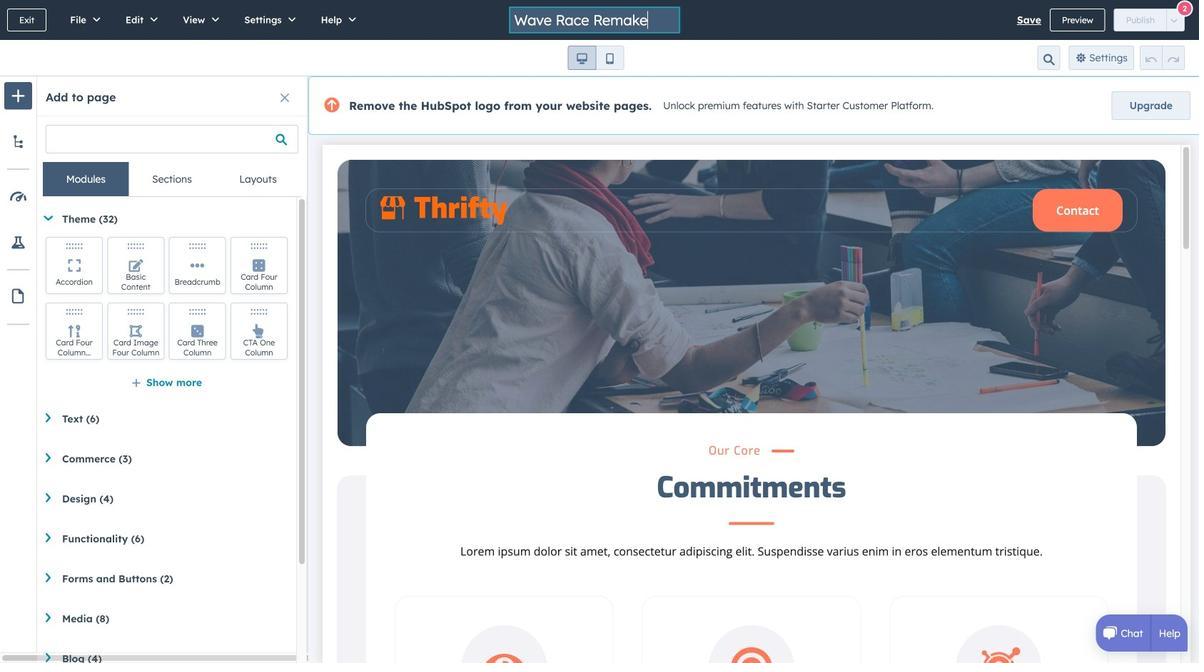 Task type: locate. For each thing, give the bounding box(es) containing it.
None field
[[513, 10, 652, 30]]

Search search field
[[46, 125, 298, 153]]

tab panel
[[43, 196, 301, 197]]

tab list
[[43, 162, 301, 197]]

group
[[1114, 9, 1185, 31], [568, 46, 624, 70], [1140, 46, 1185, 70]]



Task type: vqa. For each thing, say whether or not it's contained in the screenshot.
group
yes



Task type: describe. For each thing, give the bounding box(es) containing it.
close image
[[281, 94, 289, 102]]



